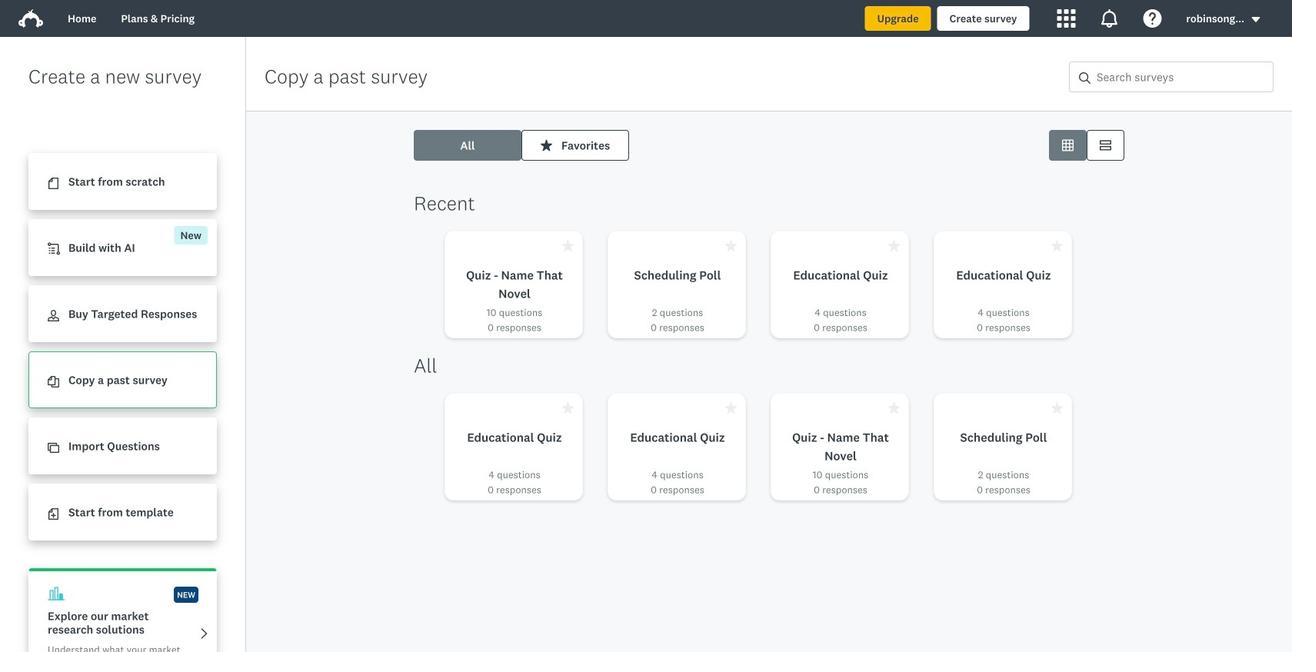 Task type: describe. For each thing, give the bounding box(es) containing it.
documentplus image
[[48, 509, 59, 520]]

textboxmultiple image
[[1100, 140, 1112, 151]]

notification center icon image
[[1100, 9, 1119, 28]]

search image
[[1079, 72, 1091, 84]]



Task type: vqa. For each thing, say whether or not it's contained in the screenshot.
Dropdown Arrow IMAGE on the top of the page
no



Task type: locate. For each thing, give the bounding box(es) containing it.
user image
[[48, 310, 59, 322]]

dropdown arrow icon image
[[1251, 14, 1262, 25], [1252, 17, 1260, 22]]

brand logo image
[[18, 6, 43, 31], [18, 9, 43, 28]]

1 brand logo image from the top
[[18, 6, 43, 31]]

clone image
[[48, 442, 59, 454]]

starfilled image
[[541, 140, 552, 151], [725, 240, 737, 252], [888, 240, 900, 252], [725, 402, 737, 414], [888, 402, 900, 414], [1052, 402, 1063, 414]]

document image
[[48, 178, 59, 189]]

products icon image
[[1057, 9, 1076, 28], [1057, 9, 1076, 28]]

2 brand logo image from the top
[[18, 9, 43, 28]]

documentclone image
[[48, 376, 59, 388]]

help icon image
[[1143, 9, 1162, 28]]

grid image
[[1062, 140, 1074, 151]]

chevronright image
[[198, 628, 210, 640]]

Search surveys field
[[1091, 62, 1273, 92]]

starfilled image
[[562, 240, 574, 252], [1052, 240, 1063, 252], [562, 402, 574, 414]]



